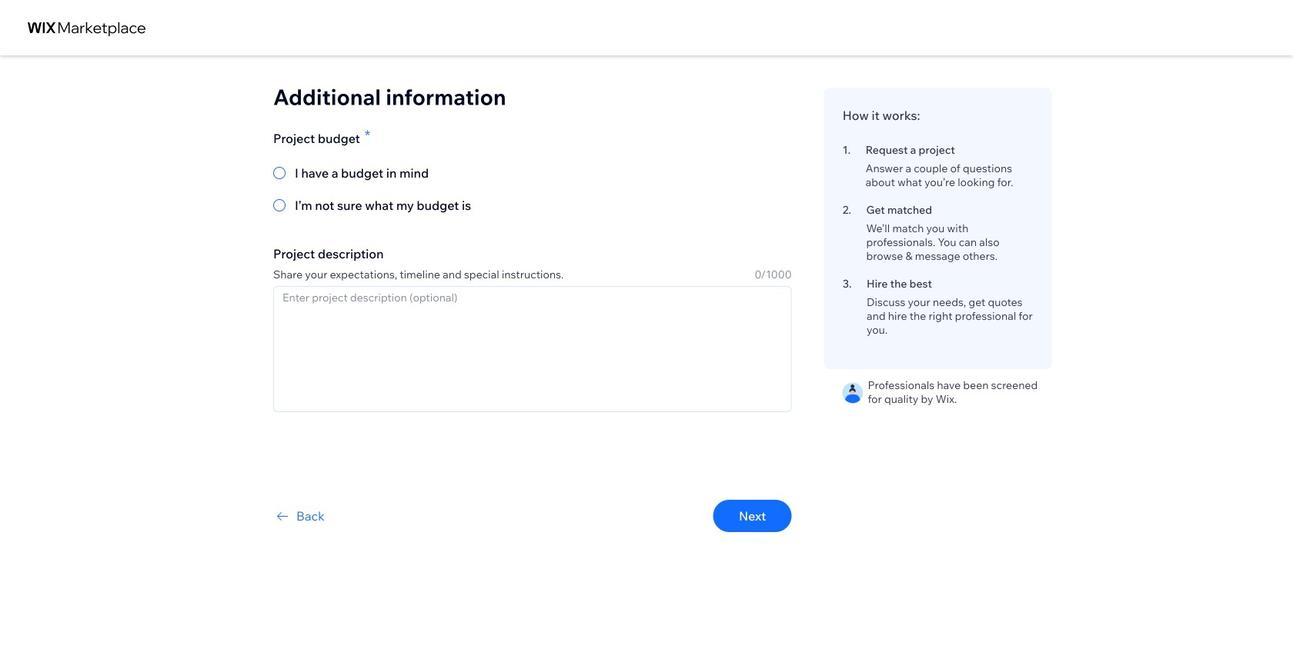 Task type: describe. For each thing, give the bounding box(es) containing it.
Enter project description (optional) text field
[[273, 286, 792, 413]]



Task type: vqa. For each thing, say whether or not it's contained in the screenshot.
Sidebar element
no



